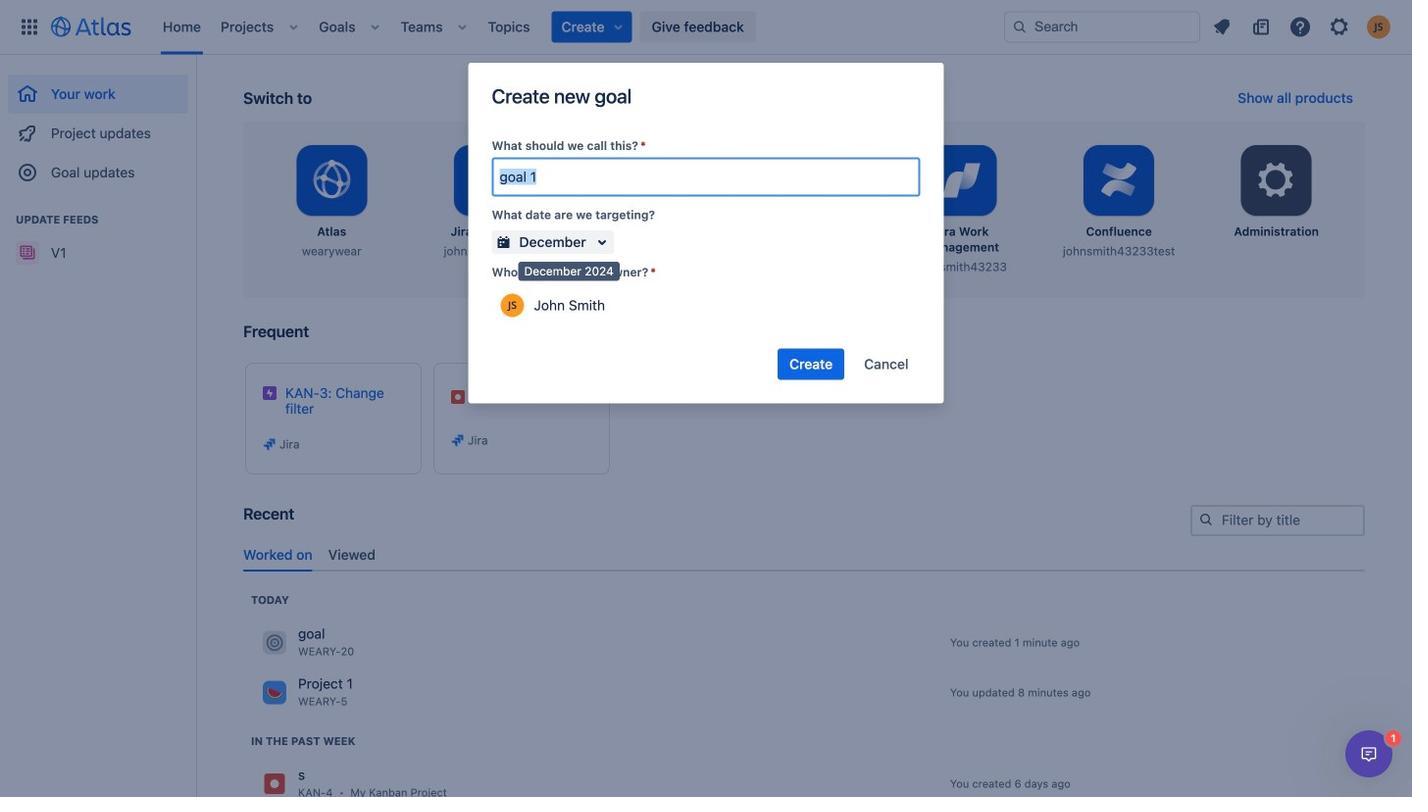 Task type: describe. For each thing, give the bounding box(es) containing it.
top element
[[12, 0, 1004, 54]]

jira image
[[262, 437, 278, 452]]

search image
[[1199, 512, 1214, 528]]

search image
[[1012, 19, 1028, 35]]

settings image
[[1253, 157, 1300, 204]]

jira image
[[263, 772, 286, 796]]

heading for jira icon
[[251, 734, 356, 749]]

1 group from the top
[[8, 55, 188, 198]]



Task type: locate. For each thing, give the bounding box(es) containing it.
Search field
[[1004, 11, 1201, 43]]

banner
[[0, 0, 1413, 55]]

None search field
[[1004, 11, 1201, 43]]

heading
[[251, 592, 289, 608], [251, 734, 356, 749]]

0 vertical spatial townsquare image
[[263, 631, 286, 655]]

0 vertical spatial heading
[[251, 592, 289, 608]]

1 vertical spatial townsquare image
[[263, 681, 286, 705]]

townsquare image
[[263, 631, 286, 655], [263, 681, 286, 705]]

tab list
[[235, 539, 1373, 572]]

2 group from the top
[[8, 192, 188, 279]]

Filter by title field
[[1193, 507, 1364, 535]]

jira image
[[450, 433, 466, 448], [450, 433, 466, 448], [262, 437, 278, 452]]

1 vertical spatial heading
[[251, 734, 356, 749]]

1 townsquare image from the top
[[263, 631, 286, 655]]

dialog
[[1346, 731, 1393, 778]]

1 heading from the top
[[251, 592, 289, 608]]

tooltip
[[518, 262, 620, 281]]

2 townsquare image from the top
[[263, 681, 286, 705]]

help image
[[1289, 15, 1313, 39]]

heading for 2nd townsquare icon from the bottom
[[251, 592, 289, 608]]

None field
[[494, 159, 919, 195]]

group
[[8, 55, 188, 198], [8, 192, 188, 279]]

2 heading from the top
[[251, 734, 356, 749]]



Task type: vqa. For each thing, say whether or not it's contained in the screenshot.
"HEADING" corresponding to townsquare icon
yes



